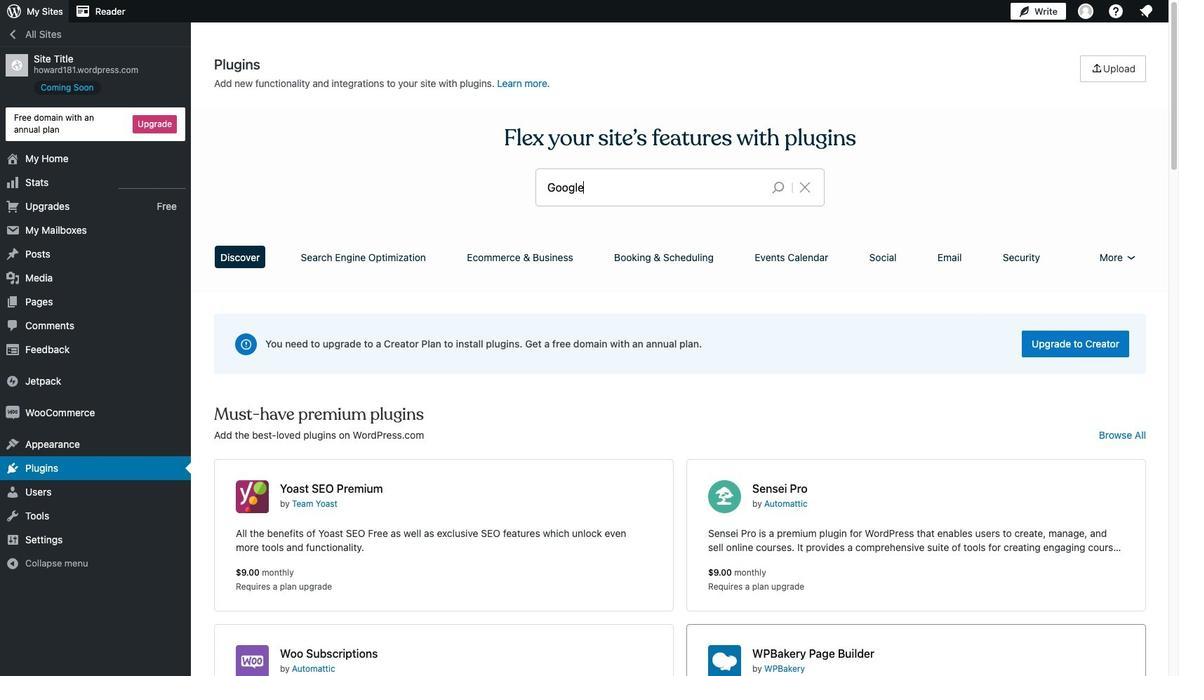 Task type: vqa. For each thing, say whether or not it's contained in the screenshot.
WooCommerce
no



Task type: locate. For each thing, give the bounding box(es) containing it.
1 vertical spatial img image
[[6, 406, 20, 420]]

None search field
[[537, 169, 824, 206]]

img image
[[6, 374, 20, 388], [6, 406, 20, 420]]

close search image
[[788, 179, 823, 196]]

manage your notifications image
[[1138, 3, 1155, 20]]

plugin icon image
[[236, 480, 269, 513], [709, 480, 742, 513], [236, 645, 269, 676], [709, 645, 742, 676]]

0 vertical spatial img image
[[6, 374, 20, 388]]

highest hourly views 0 image
[[119, 179, 185, 189]]

Search search field
[[548, 169, 761, 206]]

main content
[[209, 55, 1152, 676]]



Task type: describe. For each thing, give the bounding box(es) containing it.
help image
[[1108, 3, 1125, 20]]

my profile image
[[1079, 4, 1094, 19]]

1 img image from the top
[[6, 374, 20, 388]]

open search image
[[761, 178, 796, 197]]

2 img image from the top
[[6, 406, 20, 420]]



